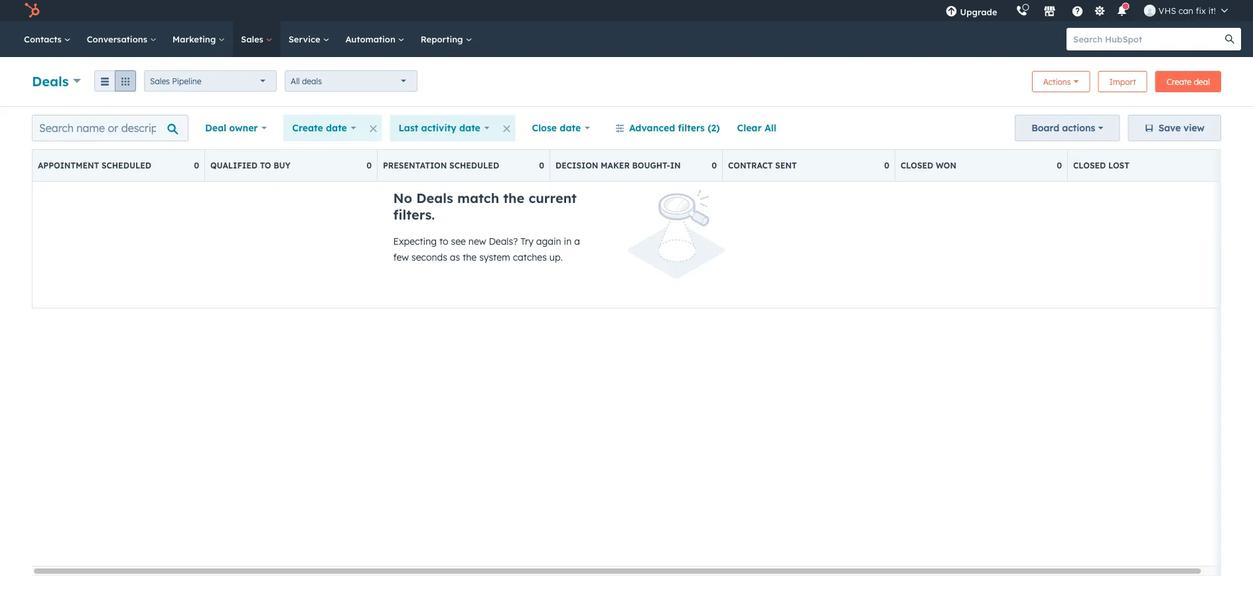 Task type: locate. For each thing, give the bounding box(es) containing it.
to inside the expecting to see new deals? try again in a few seconds as the system catches up.
[[439, 236, 448, 247]]

scheduled
[[102, 161, 151, 171], [449, 161, 499, 171]]

fix
[[1196, 5, 1206, 16]]

0 vertical spatial deals
[[32, 73, 69, 89]]

6 0 from the left
[[1057, 161, 1062, 171]]

date
[[326, 122, 347, 134], [459, 122, 480, 134], [560, 122, 581, 134]]

create deal button
[[1155, 71, 1221, 92]]

reporting
[[421, 34, 466, 44]]

the
[[503, 190, 525, 206], [463, 252, 477, 263]]

deals right no
[[416, 190, 453, 206]]

1 vertical spatial to
[[439, 236, 448, 247]]

create
[[1167, 77, 1192, 87], [292, 122, 323, 134]]

match
[[457, 190, 499, 206]]

import
[[1110, 77, 1136, 87]]

1 vertical spatial deals
[[416, 190, 453, 206]]

0 vertical spatial to
[[260, 161, 271, 171]]

marketing
[[172, 34, 218, 44]]

appointment scheduled
[[38, 161, 151, 171]]

settings image
[[1094, 6, 1106, 18]]

0 horizontal spatial create
[[292, 122, 323, 134]]

deal owner button
[[196, 115, 276, 141]]

all inside clear all button
[[765, 122, 776, 134]]

sales inside popup button
[[150, 76, 170, 86]]

no deals match the current filters.
[[393, 190, 577, 223]]

0 down board actions
[[1057, 161, 1062, 171]]

conversations link
[[79, 21, 164, 57]]

0 for decision maker bought-in
[[712, 161, 717, 171]]

last
[[399, 122, 418, 134]]

up.
[[550, 252, 563, 263]]

0 horizontal spatial closed
[[901, 161, 933, 171]]

1 horizontal spatial date
[[459, 122, 480, 134]]

reporting link
[[413, 21, 480, 57]]

contract sent
[[728, 161, 797, 171]]

1 date from the left
[[326, 122, 347, 134]]

menu item
[[1007, 0, 1009, 21]]

menu
[[936, 0, 1237, 21]]

0 up current
[[539, 161, 544, 171]]

no
[[393, 190, 412, 206]]

3 0 from the left
[[539, 161, 544, 171]]

to
[[260, 161, 271, 171], [439, 236, 448, 247]]

to left the see
[[439, 236, 448, 247]]

0 vertical spatial all
[[291, 76, 300, 86]]

0 horizontal spatial deals
[[32, 73, 69, 89]]

1 horizontal spatial deals
[[416, 190, 453, 206]]

2 horizontal spatial date
[[560, 122, 581, 134]]

close date
[[532, 122, 581, 134]]

1 vertical spatial all
[[765, 122, 776, 134]]

hubspot image
[[24, 3, 40, 19]]

1 horizontal spatial to
[[439, 236, 448, 247]]

advanced
[[629, 122, 675, 134]]

5 0 from the left
[[884, 161, 889, 171]]

clear
[[737, 122, 762, 134]]

create deal
[[1167, 77, 1210, 87]]

hubspot link
[[16, 3, 50, 19]]

a
[[574, 236, 580, 247]]

sales
[[241, 34, 266, 44], [150, 76, 170, 86]]

0 horizontal spatial date
[[326, 122, 347, 134]]

activity
[[421, 122, 456, 134]]

in
[[564, 236, 572, 247]]

0 horizontal spatial to
[[260, 161, 271, 171]]

deals inside the no deals match the current filters.
[[416, 190, 453, 206]]

sales for sales
[[241, 34, 266, 44]]

upgrade
[[960, 6, 997, 17]]

deals down contacts 'link'
[[32, 73, 69, 89]]

1 horizontal spatial sales
[[241, 34, 266, 44]]

closed left the won
[[901, 161, 933, 171]]

0 horizontal spatial scheduled
[[102, 161, 151, 171]]

0 vertical spatial sales
[[241, 34, 266, 44]]

0 left closed won
[[884, 161, 889, 171]]

the right match
[[503, 190, 525, 206]]

0 vertical spatial create
[[1167, 77, 1192, 87]]

to left "buy"
[[260, 161, 271, 171]]

view
[[1184, 122, 1205, 134]]

1 vertical spatial the
[[463, 252, 477, 263]]

calling icon image
[[1016, 5, 1028, 17]]

1 vertical spatial create
[[292, 122, 323, 134]]

1 horizontal spatial the
[[503, 190, 525, 206]]

date down all deals popup button
[[326, 122, 347, 134]]

date for close date
[[560, 122, 581, 134]]

0
[[194, 161, 199, 171], [367, 161, 372, 171], [539, 161, 544, 171], [712, 161, 717, 171], [884, 161, 889, 171], [1057, 161, 1062, 171]]

2 closed from the left
[[1073, 161, 1106, 171]]

create inside popup button
[[292, 122, 323, 134]]

1 0 from the left
[[194, 161, 199, 171]]

0 left contract
[[712, 161, 717, 171]]

board actions button
[[1015, 115, 1120, 141]]

2 date from the left
[[459, 122, 480, 134]]

1 vertical spatial sales
[[150, 76, 170, 86]]

0 horizontal spatial the
[[463, 252, 477, 263]]

(2)
[[708, 122, 720, 134]]

deals button
[[32, 71, 81, 91]]

the right as
[[463, 252, 477, 263]]

won
[[936, 161, 957, 171]]

advanced filters (2)
[[629, 122, 720, 134]]

0 for presentation scheduled
[[539, 161, 544, 171]]

marketplaces image
[[1044, 6, 1056, 18]]

3 date from the left
[[560, 122, 581, 134]]

all
[[291, 76, 300, 86], [765, 122, 776, 134]]

0 horizontal spatial sales
[[150, 76, 170, 86]]

the inside the no deals match the current filters.
[[503, 190, 525, 206]]

4 0 from the left
[[712, 161, 717, 171]]

group
[[94, 70, 136, 92]]

1 horizontal spatial scheduled
[[449, 161, 499, 171]]

deal
[[205, 122, 226, 134]]

create for create deal
[[1167, 77, 1192, 87]]

to for qualified
[[260, 161, 271, 171]]

1 closed from the left
[[901, 161, 933, 171]]

0 for closed won
[[1057, 161, 1062, 171]]

scheduled down search name or description "search box"
[[102, 161, 151, 171]]

help image
[[1072, 6, 1084, 18]]

closed
[[901, 161, 933, 171], [1073, 161, 1106, 171]]

sales left service at the left
[[241, 34, 266, 44]]

advanced filters (2) button
[[607, 115, 729, 141]]

0 for qualified to buy
[[367, 161, 372, 171]]

to for expecting
[[439, 236, 448, 247]]

closed left lost
[[1073, 161, 1106, 171]]

2 0 from the left
[[367, 161, 372, 171]]

0 left qualified
[[194, 161, 199, 171]]

create down all deals
[[292, 122, 323, 134]]

notifications image
[[1116, 6, 1128, 18]]

create left deal
[[1167, 77, 1192, 87]]

contacts
[[24, 34, 64, 44]]

date right close on the left of the page
[[560, 122, 581, 134]]

all right the clear
[[765, 122, 776, 134]]

notifications button
[[1111, 0, 1133, 21]]

0 horizontal spatial all
[[291, 76, 300, 86]]

2 scheduled from the left
[[449, 161, 499, 171]]

last activity date button
[[390, 115, 498, 141]]

1 horizontal spatial all
[[765, 122, 776, 134]]

0 left 'presentation'
[[367, 161, 372, 171]]

1 scheduled from the left
[[102, 161, 151, 171]]

1 horizontal spatial create
[[1167, 77, 1192, 87]]

Search HubSpot search field
[[1067, 28, 1229, 50]]

actions
[[1043, 77, 1071, 87]]

expecting
[[393, 236, 437, 247]]

qualified
[[210, 161, 258, 171]]

all left deals
[[291, 76, 300, 86]]

closed won
[[901, 161, 957, 171]]

date right activity
[[459, 122, 480, 134]]

vhs can fix it! button
[[1136, 0, 1236, 21]]

1 horizontal spatial closed
[[1073, 161, 1106, 171]]

sales left pipeline
[[150, 76, 170, 86]]

create inside button
[[1167, 77, 1192, 87]]

0 vertical spatial the
[[503, 190, 525, 206]]

scheduled up match
[[449, 161, 499, 171]]

sales pipeline
[[150, 76, 201, 86]]

qualified to buy
[[210, 161, 290, 171]]

lost
[[1109, 161, 1130, 171]]

filters.
[[393, 206, 435, 223]]



Task type: vqa. For each thing, say whether or not it's contained in the screenshot.
The Seconds
yes



Task type: describe. For each thing, give the bounding box(es) containing it.
scheduled for presentation scheduled
[[449, 161, 499, 171]]

help button
[[1066, 0, 1089, 21]]

deal owner
[[205, 122, 258, 134]]

deal
[[1194, 77, 1210, 87]]

service link
[[281, 21, 337, 57]]

again
[[536, 236, 561, 247]]

try
[[521, 236, 534, 247]]

sent
[[775, 161, 797, 171]]

presentation
[[383, 161, 447, 171]]

decision
[[556, 161, 598, 171]]

automation
[[345, 34, 398, 44]]

create date button
[[284, 115, 365, 141]]

in
[[670, 161, 681, 171]]

closed for closed won
[[901, 161, 933, 171]]

contacts link
[[16, 21, 79, 57]]

appointment
[[38, 161, 99, 171]]

pipeline
[[172, 76, 201, 86]]

0 for appointment scheduled
[[194, 161, 199, 171]]

save view
[[1159, 122, 1205, 134]]

deals
[[302, 76, 322, 86]]

vhs
[[1159, 5, 1176, 16]]

last activity date
[[399, 122, 480, 134]]

clear all button
[[729, 115, 785, 141]]

sales pipeline button
[[144, 70, 277, 92]]

board
[[1032, 122, 1060, 134]]

clear all
[[737, 122, 776, 134]]

it!
[[1209, 5, 1216, 16]]

seconds
[[412, 252, 447, 263]]

upgrade image
[[946, 6, 958, 18]]

owner
[[229, 122, 258, 134]]

closed lost
[[1073, 161, 1130, 171]]

close date button
[[523, 115, 599, 141]]

import button
[[1098, 71, 1147, 92]]

calling icon button
[[1011, 2, 1033, 19]]

sales link
[[233, 21, 281, 57]]

actions button
[[1032, 71, 1090, 92]]

automation link
[[337, 21, 413, 57]]

bought-
[[632, 161, 670, 171]]

search image
[[1225, 35, 1235, 44]]

settings link
[[1092, 4, 1108, 18]]

all deals
[[291, 76, 322, 86]]

current
[[529, 190, 577, 206]]

marketing link
[[164, 21, 233, 57]]

presentation scheduled
[[383, 161, 499, 171]]

create for create date
[[292, 122, 323, 134]]

menu containing vhs can fix it!
[[936, 0, 1237, 21]]

board actions
[[1032, 122, 1096, 134]]

the inside the expecting to see new deals? try again in a few seconds as the system catches up.
[[463, 252, 477, 263]]

Search name or description search field
[[32, 115, 189, 141]]

buy
[[274, 161, 290, 171]]

expecting to see new deals? try again in a few seconds as the system catches up.
[[393, 236, 580, 263]]

all deals button
[[285, 70, 418, 92]]

create date
[[292, 122, 347, 134]]

system
[[479, 252, 510, 263]]

few
[[393, 252, 409, 263]]

decision maker bought-in
[[556, 161, 681, 171]]

all inside all deals popup button
[[291, 76, 300, 86]]

closed for closed lost
[[1073, 161, 1106, 171]]

date for create date
[[326, 122, 347, 134]]

save
[[1159, 122, 1181, 134]]

can
[[1179, 5, 1194, 16]]

catches
[[513, 252, 547, 263]]

scheduled for appointment scheduled
[[102, 161, 151, 171]]

actions
[[1062, 122, 1096, 134]]

see
[[451, 236, 466, 247]]

sales for sales pipeline
[[150, 76, 170, 86]]

group inside deals banner
[[94, 70, 136, 92]]

deals banner
[[32, 67, 1221, 93]]

vhs can fix it!
[[1159, 5, 1216, 16]]

deals inside deals popup button
[[32, 73, 69, 89]]

new
[[469, 236, 486, 247]]

0 for contract sent
[[884, 161, 889, 171]]

terry turtle image
[[1144, 5, 1156, 17]]

marketplaces button
[[1036, 0, 1064, 21]]

as
[[450, 252, 460, 263]]

save view button
[[1128, 115, 1221, 141]]

service
[[289, 34, 323, 44]]

deals?
[[489, 236, 518, 247]]

contract
[[728, 161, 773, 171]]

search button
[[1219, 28, 1241, 50]]

conversations
[[87, 34, 150, 44]]

close
[[532, 122, 557, 134]]



